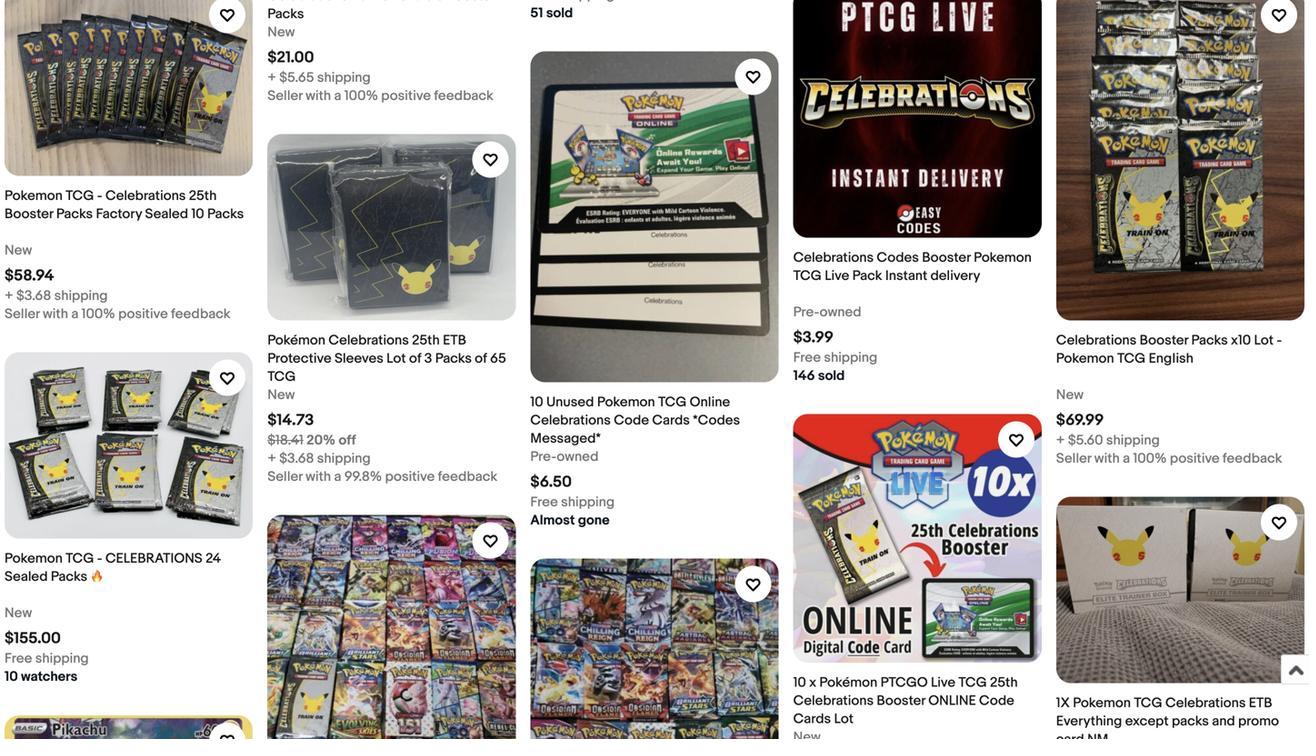 Task type: vqa. For each thing, say whether or not it's contained in the screenshot.
Olive
no



Task type: describe. For each thing, give the bounding box(es) containing it.
Seller with a 100% positive feedback text field
[[1056, 450, 1282, 468]]

$3.68 inside new $58.94 + $3.68 shipping seller with a 100% positive feedback
[[16, 288, 51, 304]]

0 horizontal spatial + $3.68 shipping text field
[[5, 287, 108, 305]]

pokemon inside 10 unused pokemon tcg online celebrations code cards *codes messaged* pre-owned $6.50 free shipping almost gone
[[597, 394, 655, 411]]

messaged*
[[530, 431, 601, 447]]

tcg inside pokemon tcg - celebrations 25th booster packs factory sealed 10 packs
[[66, 188, 94, 204]]

New text field
[[5, 241, 32, 259]]

100% inside new $21.00 + $5.65 shipping seller with a 100% positive feedback
[[344, 88, 378, 104]]

+ for $58.94
[[5, 288, 13, 304]]

feedback for $21.00
[[434, 88, 494, 104]]

$5.65
[[279, 69, 314, 86]]

pokemon inside pokemon tcg - celebrations 25th booster packs factory sealed 10 packs
[[5, 188, 63, 204]]

1x
[[1056, 695, 1070, 712]]

sealed inside pokemon tcg - celebrations 25th booster packs factory sealed 10 packs
[[145, 206, 188, 222]]

etb inside 1x pokemon tcg celebrations etb everything except packs and promo card nm
[[1249, 695, 1273, 712]]

100% for $69.99
[[1133, 451, 1167, 467]]

celebrations inside celebrations booster packs x10 lot - pokemon tcg english
[[1056, 332, 1137, 349]]

Free shipping text field
[[5, 650, 89, 668]]

pokemon tcg - celebrations 25th booster packs factory sealed 10 packs
[[5, 188, 244, 222]]

new for $69.99
[[1056, 387, 1084, 403]]

new text field for $69.99
[[1056, 386, 1084, 404]]

celebrations inside pokémon celebrations 25th etb protective sleeves lot of 3 packs of 65 tcg new $14.73 $18.41 20% off + $3.68 shipping seller with a 99.8% positive feedback
[[329, 332, 409, 349]]

online
[[690, 394, 730, 411]]

booster inside pokemon tcg - celebrations 25th booster packs factory sealed 10 packs
[[5, 206, 53, 222]]

20%
[[307, 432, 336, 449]]

unused
[[546, 394, 594, 411]]

$69.99
[[1056, 411, 1104, 430]]

positive for $58.94
[[118, 306, 168, 322]]

pre- inside 10 unused pokemon tcg online celebrations code cards *codes messaged* pre-owned $6.50 free shipping almost gone
[[530, 449, 557, 465]]

24
[[206, 551, 221, 567]]

sleeves
[[335, 350, 384, 367]]

$58.94
[[5, 266, 54, 285]]

almost
[[530, 512, 575, 529]]

celebrations inside pokemon tcg - celebrations 25th booster packs factory sealed 10 packs
[[105, 188, 186, 204]]

cards inside 10 unused pokemon tcg online celebrations code cards *codes messaged* pre-owned $6.50 free shipping almost gone
[[652, 412, 690, 429]]

lot inside celebrations booster packs x10 lot - pokemon tcg english
[[1254, 332, 1274, 349]]

Almost gone text field
[[530, 512, 610, 530]]

pokemon inside the pokemon tcg - celebrations 24 sealed packs 🔥
[[5, 551, 63, 567]]

packs inside celebrations booster packs x10 lot - pokemon tcg english
[[1192, 332, 1228, 349]]

pre-owned $3.99 free shipping 146 sold
[[793, 304, 878, 384]]

shipping inside new $58.94 + $3.68 shipping seller with a 100% positive feedback
[[54, 288, 108, 304]]

shipping inside 10 unused pokemon tcg online celebrations code cards *codes messaged* pre-owned $6.50 free shipping almost gone
[[561, 494, 615, 511]]

25th inside pokémon celebrations 25th etb protective sleeves lot of 3 packs of 65 tcg new $14.73 $18.41 20% off + $3.68 shipping seller with a 99.8% positive feedback
[[412, 332, 440, 349]]

1 of from the left
[[409, 350, 421, 367]]

card
[[1056, 732, 1084, 739]]

seller with a 100% positive feedback text field for $21.00
[[267, 87, 494, 105]]

a for $69.99
[[1123, 451, 1130, 467]]

ptcgo
[[881, 675, 928, 691]]

a for $21.00
[[334, 88, 341, 104]]

new text field for $155.00
[[5, 604, 32, 622]]

new $58.94 + $3.68 shipping seller with a 100% positive feedback
[[5, 242, 231, 322]]

tcg inside 1x pokemon tcg celebrations etb everything except packs and promo card nm
[[1134, 695, 1163, 712]]

promo
[[1238, 713, 1279, 730]]

previous price $18.41 20% off text field
[[267, 431, 356, 449]]

$21.00 text field
[[267, 48, 314, 67]]

$155.00 text field
[[5, 629, 61, 648]]

25th inside 10 x pokémon ptcgo live tcg 25th celebrations booster online code cards lot
[[990, 675, 1018, 691]]

- for $155.00
[[97, 551, 102, 567]]

$14.73
[[267, 411, 314, 430]]

instant
[[886, 268, 928, 284]]

packs inside the pokemon tcg - celebrations 24 sealed packs 🔥
[[51, 569, 87, 585]]

gone
[[578, 512, 610, 529]]

lot inside pokémon celebrations 25th etb protective sleeves lot of 3 packs of 65 tcg new $14.73 $18.41 20% off + $3.68 shipping seller with a 99.8% positive feedback
[[387, 350, 406, 367]]

celebrations inside 10 unused pokemon tcg online celebrations code cards *codes messaged* pre-owned $6.50 free shipping almost gone
[[530, 412, 611, 429]]

25th inside pokemon tcg - celebrations 25th booster packs factory sealed 10 packs
[[189, 188, 217, 204]]

$6.50 text field
[[530, 473, 572, 492]]

65
[[490, 350, 506, 367]]

pre- inside pre-owned $3.99 free shipping 146 sold
[[793, 304, 820, 321]]

pokemon tcg - celebrations 24 sealed packs 🔥
[[5, 551, 221, 585]]

10 inside 10 x pokémon ptcgo live tcg 25th celebrations booster online code cards lot
[[793, 675, 806, 691]]

a for $58.94
[[71, 306, 78, 322]]

free inside pre-owned $3.99 free shipping 146 sold
[[793, 350, 821, 366]]

$6.50
[[530, 473, 572, 492]]

celebrations
[[105, 551, 203, 567]]

lot inside 10 x pokémon ptcgo live tcg 25th celebrations booster online code cards lot
[[834, 711, 854, 727]]

free inside new $155.00 free shipping 10 watchers
[[5, 651, 32, 667]]

sold inside 'text field'
[[546, 5, 573, 21]]

Pre-owned text field
[[793, 303, 862, 322]]

feedback for $69.99
[[1223, 451, 1282, 467]]

+ for $69.99
[[1056, 432, 1065, 449]]

watchers
[[21, 669, 77, 685]]

off
[[339, 432, 356, 449]]

3
[[424, 350, 432, 367]]

free shipping text field for $6.50
[[530, 493, 615, 512]]

live inside the celebrations codes booster pokemon tcg live pack instant delivery
[[825, 268, 849, 284]]

booster inside celebrations booster packs x10 lot - pokemon tcg english
[[1140, 332, 1189, 349]]

$155.00
[[5, 629, 61, 648]]

tcg inside 10 x pokémon ptcgo live tcg 25th celebrations booster online code cards lot
[[959, 675, 987, 691]]

with inside pokémon celebrations 25th etb protective sleeves lot of 3 packs of 65 tcg new $14.73 $18.41 20% off + $3.68 shipping seller with a 99.8% positive feedback
[[306, 469, 331, 485]]

pokémon inside 10 x pokémon ptcgo live tcg 25th celebrations booster online code cards lot
[[820, 675, 878, 691]]

live inside 10 x pokémon ptcgo live tcg 25th celebrations booster online code cards lot
[[931, 675, 956, 691]]

factory
[[96, 206, 142, 222]]

sold inside pre-owned $3.99 free shipping 146 sold
[[818, 368, 845, 384]]

tcg inside pokémon celebrations 25th etb protective sleeves lot of 3 packs of 65 tcg new $14.73 $18.41 20% off + $3.68 shipping seller with a 99.8% positive feedback
[[267, 369, 296, 385]]

10 x pokémon ptcgo live tcg 25th celebrations booster online code cards lot link
[[793, 414, 1042, 739]]

1x pokemon tcg celebrations etb everything except packs and promo card nm link
[[1056, 497, 1305, 739]]

seller with a 100% positive feedback text field for $58.94
[[5, 305, 231, 323]]

none text field inside 51 sold "link"
[[530, 0, 615, 4]]

$3.99 text field
[[793, 328, 834, 347]]

free shipping text field for $3.99
[[793, 349, 878, 367]]

packs inside pokémon celebrations 25th etb protective sleeves lot of 3 packs of 65 tcg new $14.73 $18.41 20% off + $3.68 shipping seller with a 99.8% positive feedback
[[435, 350, 472, 367]]

🔥
[[90, 569, 103, 585]]

positive inside pokémon celebrations 25th etb protective sleeves lot of 3 packs of 65 tcg new $14.73 $18.41 20% off + $3.68 shipping seller with a 99.8% positive feedback
[[385, 469, 435, 485]]

+ $5.65 shipping text field
[[267, 69, 371, 87]]

new inside pokémon celebrations 25th etb protective sleeves lot of 3 packs of 65 tcg new $14.73 $18.41 20% off + $3.68 shipping seller with a 99.8% positive feedback
[[267, 387, 295, 403]]

tcg inside 10 unused pokemon tcg online celebrations code cards *codes messaged* pre-owned $6.50 free shipping almost gone
[[658, 394, 687, 411]]

shipping inside pre-owned $3.99 free shipping 146 sold
[[824, 350, 878, 366]]

seller inside pokémon celebrations 25th etb protective sleeves lot of 3 packs of 65 tcg new $14.73 $18.41 20% off + $3.68 shipping seller with a 99.8% positive feedback
[[267, 469, 303, 485]]

codes
[[877, 250, 919, 266]]

$14.73 text field
[[267, 411, 314, 430]]

online
[[929, 693, 976, 709]]



Task type: locate. For each thing, give the bounding box(es) containing it.
0 horizontal spatial of
[[409, 350, 421, 367]]

new inside new $69.99 + $5.60 shipping seller with a 100% positive feedback
[[1056, 387, 1084, 403]]

positive inside new $69.99 + $5.60 shipping seller with a 100% positive feedback
[[1170, 451, 1220, 467]]

celebrations
[[105, 188, 186, 204], [793, 250, 874, 266], [329, 332, 409, 349], [1056, 332, 1137, 349], [530, 412, 611, 429], [793, 693, 874, 709], [1166, 695, 1246, 712]]

0 vertical spatial cards
[[652, 412, 690, 429]]

1 horizontal spatial owned
[[820, 304, 862, 321]]

1 vertical spatial + $3.68 shipping text field
[[267, 449, 371, 468]]

1 horizontal spatial $3.68
[[279, 450, 314, 467]]

tcg inside the pokemon tcg - celebrations 24 sealed packs 🔥
[[66, 551, 94, 567]]

pokemon up delivery
[[974, 250, 1032, 266]]

free down $155.00 'text box'
[[5, 651, 32, 667]]

sealed
[[145, 206, 188, 222], [5, 569, 48, 585]]

celebrations down "unused"
[[530, 412, 611, 429]]

sold right 51
[[546, 5, 573, 21]]

sealed inside the pokemon tcg - celebrations 24 sealed packs 🔥
[[5, 569, 48, 585]]

1 horizontal spatial pokémon
[[820, 675, 878, 691]]

celebrations inside the celebrations codes booster pokemon tcg live pack instant delivery
[[793, 250, 874, 266]]

of
[[409, 350, 421, 367], [475, 350, 487, 367]]

seller inside new $69.99 + $5.60 shipping seller with a 100% positive feedback
[[1056, 451, 1091, 467]]

new text field up $69.99
[[1056, 386, 1084, 404]]

shipping down factory
[[54, 288, 108, 304]]

owned inside pre-owned $3.99 free shipping 146 sold
[[820, 304, 862, 321]]

0 horizontal spatial free
[[5, 651, 32, 667]]

2 of from the left
[[475, 350, 487, 367]]

146
[[793, 368, 815, 384]]

booster inside 10 x pokémon ptcgo live tcg 25th celebrations booster online code cards lot
[[877, 693, 926, 709]]

100% inside new $69.99 + $5.60 shipping seller with a 100% positive feedback
[[1133, 451, 1167, 467]]

new $155.00 free shipping 10 watchers
[[5, 605, 89, 685]]

99.8%
[[344, 469, 382, 485]]

pokémon right the x
[[820, 675, 878, 691]]

0 vertical spatial sold
[[546, 5, 573, 21]]

new inside new $58.94 + $3.68 shipping seller with a 100% positive feedback
[[5, 242, 32, 258]]

1 vertical spatial lot
[[387, 350, 406, 367]]

a
[[334, 88, 341, 104], [71, 306, 78, 322], [1123, 451, 1130, 467], [334, 469, 341, 485]]

of left the 3
[[409, 350, 421, 367]]

2 vertical spatial -
[[97, 551, 102, 567]]

$58.94 text field
[[5, 266, 54, 285]]

shipping up seller with a 100% positive feedback text field
[[1106, 432, 1160, 449]]

shipping up watchers
[[35, 651, 89, 667]]

1 horizontal spatial + $3.68 shipping text field
[[267, 449, 371, 468]]

live
[[825, 268, 849, 284], [931, 675, 956, 691]]

pre- up $3.99
[[793, 304, 820, 321]]

0 horizontal spatial cards
[[652, 412, 690, 429]]

owned down messaged*
[[557, 449, 599, 465]]

booster down ptcgo
[[877, 693, 926, 709]]

new up $21.00
[[267, 24, 295, 40]]

2 vertical spatial 25th
[[990, 675, 1018, 691]]

packs
[[1172, 713, 1209, 730]]

seller for $21.00
[[267, 88, 303, 104]]

new text field up $21.00
[[267, 23, 295, 41]]

0 vertical spatial 100%
[[344, 88, 378, 104]]

0 vertical spatial pre-
[[793, 304, 820, 321]]

cards
[[652, 412, 690, 429], [793, 711, 831, 727]]

with inside new $21.00 + $5.65 shipping seller with a 100% positive feedback
[[306, 88, 331, 104]]

1 horizontal spatial 100%
[[344, 88, 378, 104]]

$18.41
[[267, 432, 304, 449]]

new up $14.73 text box
[[267, 387, 295, 403]]

protective
[[267, 350, 332, 367]]

new text field up $14.73 text box
[[267, 386, 295, 404]]

celebrations up factory
[[105, 188, 186, 204]]

100% for $58.94
[[82, 306, 115, 322]]

pokemon up $155.00 'text box'
[[5, 551, 63, 567]]

+ down $18.41
[[267, 450, 276, 467]]

shipping up 146 sold text field
[[824, 350, 878, 366]]

positive
[[381, 88, 431, 104], [118, 306, 168, 322], [1170, 451, 1220, 467], [385, 469, 435, 485]]

1 horizontal spatial pre-
[[793, 304, 820, 321]]

1 vertical spatial cards
[[793, 711, 831, 727]]

+ $5.60 shipping text field
[[1056, 432, 1160, 450]]

positive inside new $21.00 + $5.65 shipping seller with a 100% positive feedback
[[381, 88, 431, 104]]

0 vertical spatial seller with a 100% positive feedback text field
[[267, 87, 494, 105]]

2 vertical spatial lot
[[834, 711, 854, 727]]

10 inside 10 unused pokemon tcg online celebrations code cards *codes messaged* pre-owned $6.50 free shipping almost gone
[[530, 394, 543, 411]]

shipping inside new $69.99 + $5.60 shipping seller with a 100% positive feedback
[[1106, 432, 1160, 449]]

0 vertical spatial code
[[614, 412, 649, 429]]

live up online
[[931, 675, 956, 691]]

new text field for $14.73
[[267, 386, 295, 404]]

pokemon up everything
[[1073, 695, 1131, 712]]

tcg inside the celebrations codes booster pokemon tcg live pack instant delivery
[[793, 268, 822, 284]]

0 vertical spatial owned
[[820, 304, 862, 321]]

feedback inside new $58.94 + $3.68 shipping seller with a 100% positive feedback
[[171, 306, 231, 322]]

feedback inside pokémon celebrations 25th etb protective sleeves lot of 3 packs of 65 tcg new $14.73 $18.41 20% off + $3.68 shipping seller with a 99.8% positive feedback
[[438, 469, 498, 485]]

-
[[97, 188, 102, 204], [1277, 332, 1282, 349], [97, 551, 102, 567]]

+ inside new $58.94 + $3.68 shipping seller with a 100% positive feedback
[[5, 288, 13, 304]]

pokemon right "unused"
[[597, 394, 655, 411]]

with down 20%
[[306, 469, 331, 485]]

1 vertical spatial etb
[[1249, 695, 1273, 712]]

sealed right factory
[[145, 206, 188, 222]]

2 horizontal spatial 25th
[[990, 675, 1018, 691]]

pokémon inside pokémon celebrations 25th etb protective sleeves lot of 3 packs of 65 tcg new $14.73 $18.41 20% off + $3.68 shipping seller with a 99.8% positive feedback
[[267, 332, 326, 349]]

pre-
[[793, 304, 820, 321], [530, 449, 557, 465]]

a inside new $69.99 + $5.60 shipping seller with a 100% positive feedback
[[1123, 451, 1130, 467]]

1 vertical spatial pokémon
[[820, 675, 878, 691]]

0 horizontal spatial live
[[825, 268, 849, 284]]

seller down $18.41
[[267, 469, 303, 485]]

+ left the "$5.65"
[[267, 69, 276, 86]]

0 vertical spatial -
[[97, 188, 102, 204]]

51 sold link
[[530, 0, 779, 22]]

code inside 10 unused pokemon tcg online celebrations code cards *codes messaged* pre-owned $6.50 free shipping almost gone
[[614, 412, 649, 429]]

tcg
[[66, 188, 94, 204], [793, 268, 822, 284], [1117, 351, 1146, 367], [267, 369, 296, 385], [658, 394, 687, 411], [66, 551, 94, 567], [959, 675, 987, 691], [1134, 695, 1163, 712]]

sealed up $155.00
[[5, 569, 48, 585]]

0 vertical spatial 25th
[[189, 188, 217, 204]]

seller down $5.60
[[1056, 451, 1091, 467]]

free
[[793, 350, 821, 366], [530, 494, 558, 511], [5, 651, 32, 667]]

- inside celebrations booster packs x10 lot - pokemon tcg english
[[1277, 332, 1282, 349]]

pokemon up new text field
[[5, 188, 63, 204]]

seller
[[267, 88, 303, 104], [5, 306, 40, 322], [1056, 451, 1091, 467], [267, 469, 303, 485]]

$5.60
[[1068, 432, 1103, 449]]

cards inside 10 x pokémon ptcgo live tcg 25th celebrations booster online code cards lot
[[793, 711, 831, 727]]

a inside new $58.94 + $3.68 shipping seller with a 100% positive feedback
[[71, 306, 78, 322]]

pack
[[853, 268, 882, 284]]

booster up new text field
[[5, 206, 53, 222]]

and
[[1212, 713, 1235, 730]]

pokemon up $69.99
[[1056, 351, 1114, 367]]

0 vertical spatial + $3.68 shipping text field
[[5, 287, 108, 305]]

with down + $5.65 shipping text box
[[306, 88, 331, 104]]

1 horizontal spatial sealed
[[145, 206, 188, 222]]

0 vertical spatial pokémon
[[267, 332, 326, 349]]

pokemon inside celebrations booster packs x10 lot - pokemon tcg english
[[1056, 351, 1114, 367]]

Free shipping text field
[[793, 349, 878, 367], [530, 493, 615, 512]]

1 vertical spatial 100%
[[82, 306, 115, 322]]

2 horizontal spatial free
[[793, 350, 821, 366]]

celebrations up $69.99
[[1056, 332, 1137, 349]]

feedback
[[434, 88, 494, 104], [171, 306, 231, 322], [1223, 451, 1282, 467], [438, 469, 498, 485]]

51
[[530, 5, 543, 21]]

10 inside new $155.00 free shipping 10 watchers
[[5, 669, 18, 685]]

+ left $5.60
[[1056, 432, 1065, 449]]

shipping
[[317, 69, 371, 86], [54, 288, 108, 304], [824, 350, 878, 366], [1106, 432, 1160, 449], [317, 450, 371, 467], [561, 494, 615, 511], [35, 651, 89, 667]]

celebrations codes booster pokemon tcg live pack instant delivery
[[793, 250, 1032, 284]]

1 vertical spatial seller with a 100% positive feedback text field
[[5, 305, 231, 323]]

seller down $58.94
[[5, 306, 40, 322]]

pokemon
[[5, 188, 63, 204], [974, 250, 1032, 266], [1056, 351, 1114, 367], [597, 394, 655, 411], [5, 551, 63, 567], [1073, 695, 1131, 712]]

free up almost
[[530, 494, 558, 511]]

0 horizontal spatial owned
[[557, 449, 599, 465]]

with inside new $69.99 + $5.60 shipping seller with a 100% positive feedback
[[1095, 451, 1120, 467]]

100% inside new $58.94 + $3.68 shipping seller with a 100% positive feedback
[[82, 306, 115, 322]]

0 vertical spatial free
[[793, 350, 821, 366]]

Pre-owned text field
[[530, 448, 599, 466]]

10 x pokémon ptcgo live tcg 25th celebrations booster online code cards lot
[[793, 675, 1018, 727]]

$3.68 down $18.41
[[279, 450, 314, 467]]

new $21.00 + $5.65 shipping seller with a 100% positive feedback
[[267, 24, 494, 104]]

packs
[[56, 206, 93, 222], [207, 206, 244, 222], [1192, 332, 1228, 349], [435, 350, 472, 367], [51, 569, 87, 585]]

$3.68 inside pokémon celebrations 25th etb protective sleeves lot of 3 packs of 65 tcg new $14.73 $18.41 20% off + $3.68 shipping seller with a 99.8% positive feedback
[[279, 450, 314, 467]]

pre- up $6.50 text box
[[530, 449, 557, 465]]

free shipping text field down $3.99
[[793, 349, 878, 367]]

0 vertical spatial $3.68
[[16, 288, 51, 304]]

None text field
[[793, 728, 821, 739]]

pokémon up the protective
[[267, 332, 326, 349]]

english
[[1149, 351, 1194, 367]]

$21.00
[[267, 48, 314, 67]]

everything
[[1056, 713, 1122, 730]]

1 horizontal spatial free shipping text field
[[793, 349, 878, 367]]

2 vertical spatial 100%
[[1133, 451, 1167, 467]]

+ down $58.94
[[5, 288, 13, 304]]

seller inside new $58.94 + $3.68 shipping seller with a 100% positive feedback
[[5, 306, 40, 322]]

shipping down off
[[317, 450, 371, 467]]

none text field inside 10 x pokémon ptcgo live tcg 25th celebrations booster online code cards lot link
[[793, 728, 821, 739]]

new
[[267, 24, 295, 40], [5, 242, 32, 258], [267, 387, 295, 403], [1056, 387, 1084, 403], [5, 605, 32, 622]]

1 vertical spatial pre-
[[530, 449, 557, 465]]

pokémon celebrations 25th etb protective sleeves lot of 3 packs of 65 tcg new $14.73 $18.41 20% off + $3.68 shipping seller with a 99.8% positive feedback
[[267, 332, 506, 485]]

$3.99
[[793, 328, 834, 347]]

positive inside new $58.94 + $3.68 shipping seller with a 100% positive feedback
[[118, 306, 168, 322]]

0 vertical spatial live
[[825, 268, 849, 284]]

0 horizontal spatial seller with a 100% positive feedback text field
[[5, 305, 231, 323]]

1 horizontal spatial live
[[931, 675, 956, 691]]

0 horizontal spatial sealed
[[5, 569, 48, 585]]

1 vertical spatial -
[[1277, 332, 1282, 349]]

0 vertical spatial lot
[[1254, 332, 1274, 349]]

delivery
[[931, 268, 981, 284]]

Seller with a 100% positive feedback text field
[[267, 87, 494, 105], [5, 305, 231, 323]]

owned inside 10 unused pokemon tcg online celebrations code cards *codes messaged* pre-owned $6.50 free shipping almost gone
[[557, 449, 599, 465]]

1 vertical spatial owned
[[557, 449, 599, 465]]

a inside pokémon celebrations 25th etb protective sleeves lot of 3 packs of 65 tcg new $14.73 $18.41 20% off + $3.68 shipping seller with a 99.8% positive feedback
[[334, 469, 341, 485]]

cards down the x
[[793, 711, 831, 727]]

0 horizontal spatial free shipping text field
[[530, 493, 615, 512]]

1 horizontal spatial lot
[[834, 711, 854, 727]]

with down $58.94
[[43, 306, 68, 322]]

pokémon
[[267, 332, 326, 349], [820, 675, 878, 691]]

with for $69.99
[[1095, 451, 1120, 467]]

owned up $3.99 text field
[[820, 304, 862, 321]]

0 horizontal spatial etb
[[443, 332, 466, 349]]

booster inside the celebrations codes booster pokemon tcg live pack instant delivery
[[922, 250, 971, 266]]

new inside new $155.00 free shipping 10 watchers
[[5, 605, 32, 622]]

10 left the x
[[793, 675, 806, 691]]

10 inside pokemon tcg - celebrations 25th booster packs factory sealed 10 packs
[[191, 206, 204, 222]]

etb inside pokémon celebrations 25th etb protective sleeves lot of 3 packs of 65 tcg new $14.73 $18.41 20% off + $3.68 shipping seller with a 99.8% positive feedback
[[443, 332, 466, 349]]

1 horizontal spatial 25th
[[412, 332, 440, 349]]

+ $3.68 shipping text field down 20%
[[267, 449, 371, 468]]

+ inside new $69.99 + $5.60 shipping seller with a 100% positive feedback
[[1056, 432, 1065, 449]]

new up $58.94
[[5, 242, 32, 258]]

live left the pack
[[825, 268, 849, 284]]

feedback for $58.94
[[171, 306, 231, 322]]

1 vertical spatial $3.68
[[279, 450, 314, 467]]

new inside new $21.00 + $5.65 shipping seller with a 100% positive feedback
[[267, 24, 295, 40]]

2 horizontal spatial lot
[[1254, 332, 1274, 349]]

0 horizontal spatial code
[[614, 412, 649, 429]]

0 horizontal spatial pokémon
[[267, 332, 326, 349]]

code
[[614, 412, 649, 429], [979, 693, 1015, 709]]

51 sold text field
[[530, 4, 573, 22]]

new up $69.99
[[1056, 387, 1084, 403]]

51 sold
[[530, 5, 573, 21]]

New text field
[[267, 23, 295, 41], [267, 386, 295, 404], [1056, 386, 1084, 404], [5, 604, 32, 622]]

- inside pokemon tcg - celebrations 25th booster packs factory sealed 10 packs
[[97, 188, 102, 204]]

1 horizontal spatial sold
[[818, 368, 845, 384]]

+
[[267, 69, 276, 86], [5, 288, 13, 304], [1056, 432, 1065, 449], [267, 450, 276, 467]]

etb
[[443, 332, 466, 349], [1249, 695, 1273, 712]]

2 vertical spatial free
[[5, 651, 32, 667]]

feedback inside new $69.99 + $5.60 shipping seller with a 100% positive feedback
[[1223, 451, 1282, 467]]

feedback inside new $21.00 + $5.65 shipping seller with a 100% positive feedback
[[434, 88, 494, 104]]

+ $3.68 shipping text field
[[5, 287, 108, 305], [267, 449, 371, 468]]

booster
[[5, 206, 53, 222], [922, 250, 971, 266], [1140, 332, 1189, 349], [877, 693, 926, 709]]

except
[[1125, 713, 1169, 730]]

x10
[[1231, 332, 1251, 349]]

+ for $21.00
[[267, 69, 276, 86]]

2 horizontal spatial 100%
[[1133, 451, 1167, 467]]

celebrations booster packs x10 lot - pokemon tcg english
[[1056, 332, 1282, 367]]

1 vertical spatial sealed
[[5, 569, 48, 585]]

1 vertical spatial sold
[[818, 368, 845, 384]]

10 right factory
[[191, 206, 204, 222]]

pokemon inside the celebrations codes booster pokemon tcg live pack instant delivery
[[974, 250, 1032, 266]]

- inside the pokemon tcg - celebrations 24 sealed packs 🔥
[[97, 551, 102, 567]]

cards down the 'online' on the right
[[652, 412, 690, 429]]

$69.99 text field
[[1056, 411, 1104, 430]]

+ inside new $21.00 + $5.65 shipping seller with a 100% positive feedback
[[267, 69, 276, 86]]

1 horizontal spatial seller with a 100% positive feedback text field
[[267, 87, 494, 105]]

shipping inside new $155.00 free shipping 10 watchers
[[35, 651, 89, 667]]

0 horizontal spatial $3.68
[[16, 288, 51, 304]]

nm
[[1088, 732, 1109, 739]]

new $69.99 + $5.60 shipping seller with a 100% positive feedback
[[1056, 387, 1282, 467]]

owned
[[820, 304, 862, 321], [557, 449, 599, 465]]

celebrations inside 1x pokemon tcg celebrations etb everything except packs and promo card nm
[[1166, 695, 1246, 712]]

free inside 10 unused pokemon tcg online celebrations code cards *codes messaged* pre-owned $6.50 free shipping almost gone
[[530, 494, 558, 511]]

shipping inside pokémon celebrations 25th etb protective sleeves lot of 3 packs of 65 tcg new $14.73 $18.41 20% off + $3.68 shipping seller with a 99.8% positive feedback
[[317, 450, 371, 467]]

lot
[[1254, 332, 1274, 349], [387, 350, 406, 367], [834, 711, 854, 727]]

with inside new $58.94 + $3.68 shipping seller with a 100% positive feedback
[[43, 306, 68, 322]]

10 watchers text field
[[5, 668, 77, 686]]

146 sold text field
[[793, 367, 845, 385]]

+ $3.68 shipping text field down $58.94
[[5, 287, 108, 305]]

celebrations up the pack
[[793, 250, 874, 266]]

- up factory
[[97, 188, 102, 204]]

seller for $69.99
[[1056, 451, 1091, 467]]

$3.68 down $58.94
[[16, 288, 51, 304]]

1 horizontal spatial etb
[[1249, 695, 1273, 712]]

- up 🔥
[[97, 551, 102, 567]]

0 vertical spatial etb
[[443, 332, 466, 349]]

*codes
[[693, 412, 740, 429]]

with down + $5.60 shipping 'text box'
[[1095, 451, 1120, 467]]

sold right the 146 at the right of page
[[818, 368, 845, 384]]

shipping inside new $21.00 + $5.65 shipping seller with a 100% positive feedback
[[317, 69, 371, 86]]

1 horizontal spatial of
[[475, 350, 487, 367]]

with
[[306, 88, 331, 104], [43, 306, 68, 322], [1095, 451, 1120, 467], [306, 469, 331, 485]]

new for $155.00
[[5, 605, 32, 622]]

1 vertical spatial live
[[931, 675, 956, 691]]

- for $58.94
[[97, 188, 102, 204]]

with for $58.94
[[43, 306, 68, 322]]

new text field up $155.00
[[5, 604, 32, 622]]

of left '65' in the top of the page
[[475, 350, 487, 367]]

0 vertical spatial sealed
[[145, 206, 188, 222]]

1x pokemon tcg celebrations etb everything except packs and promo card nm
[[1056, 695, 1279, 739]]

celebrations inside 10 x pokémon ptcgo live tcg 25th celebrations booster online code cards lot
[[793, 693, 874, 709]]

1 vertical spatial free shipping text field
[[530, 493, 615, 512]]

Seller with a 99.8% positive feedback text field
[[267, 468, 498, 486]]

positive for $21.00
[[381, 88, 431, 104]]

0 horizontal spatial 25th
[[189, 188, 217, 204]]

sold
[[546, 5, 573, 21], [818, 368, 845, 384]]

x
[[809, 675, 817, 691]]

free up the 146 at the right of page
[[793, 350, 821, 366]]

with for $21.00
[[306, 88, 331, 104]]

1 horizontal spatial code
[[979, 693, 1015, 709]]

new for $58.94
[[5, 242, 32, 258]]

celebrations up sleeves
[[329, 332, 409, 349]]

0 horizontal spatial lot
[[387, 350, 406, 367]]

new up $155.00
[[5, 605, 32, 622]]

celebrations down the x
[[793, 693, 874, 709]]

10 left "unused"
[[530, 394, 543, 411]]

1 vertical spatial code
[[979, 693, 1015, 709]]

shipping right the "$5.65"
[[317, 69, 371, 86]]

pokemon inside 1x pokemon tcg celebrations etb everything except packs and promo card nm
[[1073, 695, 1131, 712]]

celebrations up packs
[[1166, 695, 1246, 712]]

1 vertical spatial 25th
[[412, 332, 440, 349]]

0 horizontal spatial 100%
[[82, 306, 115, 322]]

booster up delivery
[[922, 250, 971, 266]]

0 horizontal spatial pre-
[[530, 449, 557, 465]]

1 horizontal spatial cards
[[793, 711, 831, 727]]

10 unused pokemon tcg online celebrations code cards *codes messaged* pre-owned $6.50 free shipping almost gone
[[530, 394, 740, 529]]

seller for $58.94
[[5, 306, 40, 322]]

+ inside pokémon celebrations 25th etb protective sleeves lot of 3 packs of 65 tcg new $14.73 $18.41 20% off + $3.68 shipping seller with a 99.8% positive feedback
[[267, 450, 276, 467]]

free shipping text field up almost
[[530, 493, 615, 512]]

booster up english
[[1140, 332, 1189, 349]]

25th
[[189, 188, 217, 204], [412, 332, 440, 349], [990, 675, 1018, 691]]

1 vertical spatial free
[[530, 494, 558, 511]]

- right x10
[[1277, 332, 1282, 349]]

10
[[191, 206, 204, 222], [530, 394, 543, 411], [5, 669, 18, 685], [793, 675, 806, 691]]

0 horizontal spatial sold
[[546, 5, 573, 21]]

1 horizontal spatial free
[[530, 494, 558, 511]]

code inside 10 x pokémon ptcgo live tcg 25th celebrations booster online code cards lot
[[979, 693, 1015, 709]]

None text field
[[530, 0, 615, 4]]

positive for $69.99
[[1170, 451, 1220, 467]]

tcg inside celebrations booster packs x10 lot - pokemon tcg english
[[1117, 351, 1146, 367]]

seller inside new $21.00 + $5.65 shipping seller with a 100% positive feedback
[[267, 88, 303, 104]]

shipping up gone
[[561, 494, 615, 511]]

$3.68
[[16, 288, 51, 304], [279, 450, 314, 467]]

0 vertical spatial free shipping text field
[[793, 349, 878, 367]]

seller down the "$5.65"
[[267, 88, 303, 104]]

100%
[[344, 88, 378, 104], [82, 306, 115, 322], [1133, 451, 1167, 467]]

10 left watchers
[[5, 669, 18, 685]]



